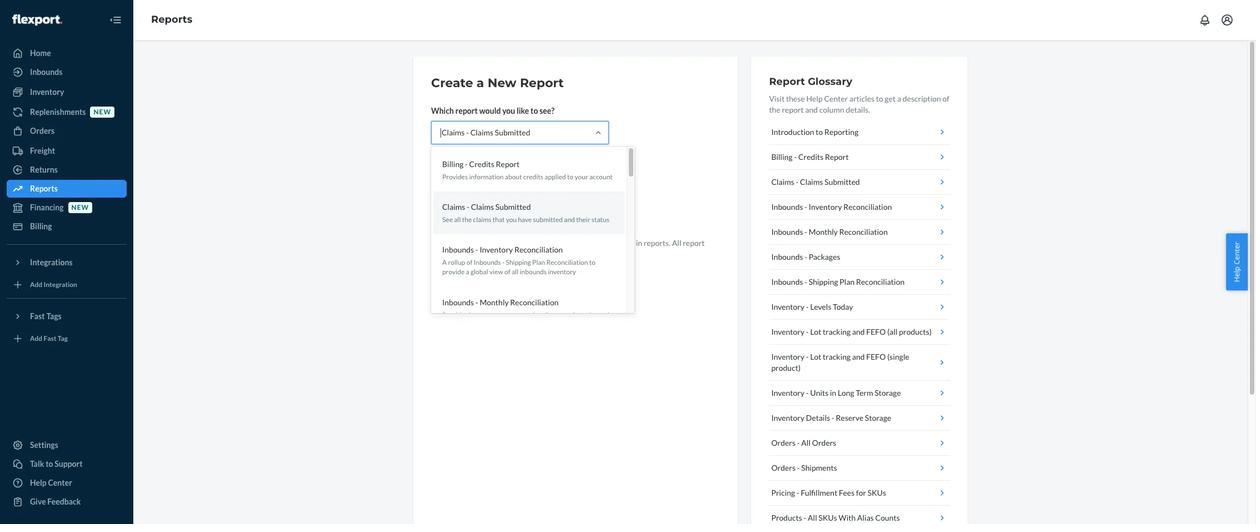 Task type: locate. For each thing, give the bounding box(es) containing it.
2 vertical spatial submitted
[[495, 202, 531, 212]]

of right view
[[504, 268, 510, 276]]

report right reports.
[[683, 238, 705, 248]]

0 vertical spatial inventory
[[548, 268, 576, 276]]

report glossary
[[769, 76, 852, 88]]

1 vertical spatial lot
[[810, 352, 821, 362]]

status
[[592, 216, 609, 224]]

lot inside 'inventory - lot tracking and fefo (single product)'
[[810, 352, 821, 362]]

and left their
[[564, 216, 575, 224]]

2 horizontal spatial center
[[1232, 242, 1242, 265]]

integration
[[44, 281, 77, 289]]

- up create report
[[467, 202, 469, 212]]

tracking down today
[[823, 327, 851, 337]]

provides
[[442, 173, 468, 181], [442, 311, 468, 319]]

create a new report
[[431, 76, 564, 91]]

0 horizontal spatial for
[[516, 238, 526, 248]]

1 vertical spatial help center
[[30, 478, 72, 488]]

0 vertical spatial reports link
[[151, 13, 192, 26]]

to right like
[[531, 106, 538, 116]]

all up the orders - shipments
[[801, 438, 811, 448]]

fefo left (all at the bottom of page
[[866, 327, 886, 337]]

global
[[471, 268, 488, 276]]

lot for inventory - lot tracking and fefo (single product)
[[810, 352, 821, 362]]

1 vertical spatial reports
[[30, 184, 58, 193]]

10/17/2023
[[535, 179, 577, 188]]

1 vertical spatial you
[[506, 216, 517, 224]]

to right talk
[[46, 459, 53, 469]]

report inside billing - credits report provides information about credits applied to your account
[[496, 159, 520, 169]]

- left the 'packages'
[[805, 252, 807, 262]]

2 horizontal spatial in
[[830, 388, 836, 398]]

your
[[575, 173, 588, 181]]

1 horizontal spatial help center
[[1232, 242, 1242, 282]]

monthly
[[809, 227, 838, 237], [480, 298, 509, 307]]

new up orders link
[[94, 108, 111, 116]]

report up these
[[769, 76, 805, 88]]

all right see at the left top
[[454, 216, 461, 224]]

- inside inventory - levels today 'button'
[[806, 302, 809, 312]]

glossary
[[808, 76, 852, 88]]

selected
[[567, 311, 591, 319]]

products)
[[899, 327, 932, 337]]

inventory down "(utc)."
[[548, 268, 576, 276]]

claims - claims submitted
[[442, 128, 530, 137], [771, 177, 860, 187]]

shipments
[[801, 463, 837, 473]]

for
[[516, 238, 526, 248], [545, 311, 554, 319], [856, 488, 866, 498]]

0 vertical spatial fefo
[[866, 327, 886, 337]]

you left like
[[502, 106, 515, 116]]

inventory up view
[[480, 245, 513, 255]]

claims - claims submitted button
[[769, 170, 950, 195]]

report down reporting
[[825, 152, 849, 162]]

0 vertical spatial of
[[943, 94, 950, 103]]

to left the be
[[585, 238, 592, 248]]

fefo for (all
[[866, 327, 886, 337]]

to left get
[[876, 94, 883, 103]]

inbounds up inbounds - monthly reconciliation
[[771, 202, 803, 212]]

- down billing - credits report at the right top of the page
[[796, 177, 799, 187]]

products - all skus with alias counts button
[[769, 506, 950, 524]]

submitted up have on the top of page
[[495, 202, 531, 212]]

credits inside billing - credits report provides information about credits applied to your account
[[469, 159, 494, 169]]

2 lot from the top
[[810, 352, 821, 362]]

fefo left (single
[[866, 352, 886, 362]]

0 horizontal spatial all
[[454, 216, 461, 224]]

10/2/2023
[[438, 179, 476, 188]]

new
[[94, 108, 111, 116], [71, 204, 89, 212], [527, 238, 542, 248]]

inventory for inventory - levels today
[[771, 302, 805, 312]]

report for billing - credits report provides information about credits applied to your account
[[496, 159, 520, 169]]

0 vertical spatial skus
[[868, 488, 886, 498]]

1 horizontal spatial plan
[[840, 277, 855, 287]]

- inside claims - claims submitted see all the claims that you have submitted and their status
[[467, 202, 469, 212]]

inbounds - inventory reconciliation button
[[769, 195, 950, 220]]

center
[[824, 94, 848, 103], [1232, 242, 1242, 265], [48, 478, 72, 488]]

settings
[[30, 441, 58, 450]]

lot inside button
[[810, 327, 821, 337]]

up
[[470, 238, 479, 248]]

inventory - units in long term storage
[[771, 388, 901, 398]]

0 horizontal spatial credits
[[469, 159, 494, 169]]

0 vertical spatial shipping
[[506, 259, 531, 267]]

billing for billing - credits report
[[771, 152, 793, 162]]

2 vertical spatial in
[[830, 388, 836, 398]]

fefo for (single
[[866, 352, 886, 362]]

inventory inside inbounds - inventory reconciliation a rollup of inbounds - shipping plan reconciliation to provide a global view of all inbounds inventory
[[548, 268, 576, 276]]

0 vertical spatial in
[[636, 238, 642, 248]]

for left "any" at bottom left
[[545, 311, 554, 319]]

inbounds left the 'packages'
[[771, 252, 803, 262]]

reports.
[[644, 238, 671, 248]]

plan inside inbounds - shipping plan reconciliation button
[[840, 277, 855, 287]]

0 vertical spatial monthly
[[809, 227, 838, 237]]

0 vertical spatial all
[[454, 216, 461, 224]]

provides down range at the left of page
[[442, 173, 468, 181]]

2 add from the top
[[30, 335, 42, 343]]

these
[[786, 94, 805, 103]]

- down global
[[476, 298, 478, 307]]

- right 'products'
[[804, 513, 806, 523]]

2 horizontal spatial help
[[1232, 267, 1242, 282]]

credits
[[523, 173, 543, 181]]

provides inside inbounds - monthly reconciliation provides inventory movement data for any selected month
[[442, 311, 468, 319]]

of right rollup at the left of the page
[[467, 259, 473, 267]]

0 vertical spatial help
[[806, 94, 823, 103]]

-
[[466, 128, 469, 137], [794, 152, 797, 162], [465, 159, 468, 169], [796, 177, 799, 187], [805, 202, 807, 212], [467, 202, 469, 212], [805, 227, 807, 237], [476, 245, 478, 255], [805, 252, 807, 262], [502, 259, 505, 267], [805, 277, 807, 287], [476, 298, 478, 307], [806, 302, 809, 312], [806, 327, 809, 337], [806, 352, 809, 362], [806, 388, 809, 398], [832, 413, 834, 423], [797, 438, 800, 448], [797, 463, 800, 473], [797, 488, 799, 498], [804, 513, 806, 523]]

fast left the tag
[[44, 335, 56, 343]]

provides inside billing - credits report provides information about credits applied to your account
[[442, 173, 468, 181]]

in right are
[[480, 249, 487, 259]]

create up which on the top of the page
[[431, 76, 473, 91]]

2 vertical spatial all
[[808, 513, 817, 523]]

of inside visit these help center articles to get a description of the report and column details.
[[943, 94, 950, 103]]

credits
[[798, 152, 824, 162], [469, 159, 494, 169]]

1 fefo from the top
[[866, 327, 886, 337]]

- inside pricing - fulfillment fees for skus button
[[797, 488, 799, 498]]

billing inside button
[[771, 152, 793, 162]]

inbounds inside button
[[771, 227, 803, 237]]

- up inbounds - packages
[[805, 227, 807, 237]]

a inside inbounds - inventory reconciliation a rollup of inbounds - shipping plan reconciliation to provide a global view of all inbounds inventory
[[466, 268, 469, 276]]

are
[[468, 249, 479, 259]]

0 horizontal spatial information
[[469, 173, 504, 181]]

1 vertical spatial reports link
[[7, 180, 127, 198]]

add left integration
[[30, 281, 42, 289]]

fast
[[30, 312, 45, 321], [44, 335, 56, 343]]

add inside add fast tag link
[[30, 335, 42, 343]]

1 provides from the top
[[442, 173, 468, 181]]

1 vertical spatial add
[[30, 335, 42, 343]]

- inside 'inventory - lot tracking and fefo (single product)'
[[806, 352, 809, 362]]

1 vertical spatial create
[[441, 213, 465, 222]]

report inside "button"
[[466, 213, 489, 222]]

lot down inventory - levels today
[[810, 327, 821, 337]]

all inside inbounds - inventory reconciliation a rollup of inbounds - shipping plan reconciliation to provide a global view of all inbounds inventory
[[512, 268, 519, 276]]

a inside visit these help center articles to get a description of the report and column details.
[[897, 94, 901, 103]]

report
[[520, 76, 564, 91], [769, 76, 805, 88], [825, 152, 849, 162], [496, 159, 520, 169]]

2 vertical spatial of
[[504, 268, 510, 276]]

inventory for inventory details - reserve storage
[[771, 413, 805, 423]]

orders for orders - all orders
[[771, 438, 796, 448]]

to
[[876, 94, 883, 103], [531, 106, 538, 116], [816, 127, 823, 137], [567, 173, 574, 181], [516, 178, 524, 188], [480, 238, 487, 248], [585, 238, 592, 248], [589, 259, 596, 267], [46, 459, 53, 469]]

1 vertical spatial inventory
[[469, 311, 497, 319]]

orders up pricing
[[771, 463, 796, 473]]

information up "(utc)."
[[543, 238, 583, 248]]

fefo inside button
[[866, 327, 886, 337]]

0 horizontal spatial a
[[466, 268, 469, 276]]

2 vertical spatial for
[[856, 488, 866, 498]]

2 horizontal spatial of
[[943, 94, 950, 103]]

1 horizontal spatial claims - claims submitted
[[771, 177, 860, 187]]

0 horizontal spatial plan
[[532, 259, 545, 267]]

get
[[885, 94, 896, 103]]

inbounds
[[30, 67, 62, 77], [771, 202, 803, 212], [771, 227, 803, 237], [442, 245, 474, 255], [771, 252, 803, 262], [474, 259, 501, 267], [771, 277, 803, 287], [442, 298, 474, 307]]

reconciliation inside button
[[844, 202, 892, 212]]

and down inventory - lot tracking and fefo (all products) button
[[852, 352, 865, 362]]

help center link
[[7, 474, 127, 492]]

in left reports.
[[636, 238, 642, 248]]

1 vertical spatial center
[[1232, 242, 1242, 265]]

fefo inside 'inventory - lot tracking and fefo (single product)'
[[866, 352, 886, 362]]

all left the inbounds
[[512, 268, 519, 276]]

- down inventory - levels today
[[806, 327, 809, 337]]

1 tracking from the top
[[823, 327, 851, 337]]

the left claims
[[462, 216, 472, 224]]

1 vertical spatial claims - claims submitted
[[771, 177, 860, 187]]

- right details
[[832, 413, 834, 423]]

returns
[[30, 165, 58, 174]]

introduction
[[771, 127, 814, 137]]

and inside button
[[852, 327, 865, 337]]

0 vertical spatial center
[[824, 94, 848, 103]]

may
[[438, 238, 452, 248]]

create up "may"
[[441, 213, 465, 222]]

the down visit
[[769, 105, 780, 114]]

time
[[431, 249, 447, 259]]

all for orders
[[801, 438, 811, 448]]

information inside billing - credits report provides information about credits applied to your account
[[469, 173, 504, 181]]

1 vertical spatial fast
[[44, 335, 56, 343]]

inventory left levels
[[771, 302, 805, 312]]

create inside "button"
[[441, 213, 465, 222]]

1 horizontal spatial help
[[806, 94, 823, 103]]

information inside it may take up to 2 hours for new information to be reflected in reports. all report time fields are in universal time (utc).
[[543, 238, 583, 248]]

- inside 'inbounds - packages' button
[[805, 252, 807, 262]]

freight
[[30, 146, 55, 156]]

1 vertical spatial fefo
[[866, 352, 886, 362]]

fast tags
[[30, 312, 62, 321]]

help
[[806, 94, 823, 103], [1232, 267, 1242, 282], [30, 478, 47, 488]]

skus inside products - all skus with alias counts button
[[819, 513, 837, 523]]

- inside claims - claims submitted button
[[796, 177, 799, 187]]

home
[[30, 48, 51, 58]]

2 vertical spatial help
[[30, 478, 47, 488]]

0 vertical spatial all
[[672, 238, 681, 248]]

create report button
[[431, 207, 498, 229]]

center inside visit these help center articles to get a description of the report and column details.
[[824, 94, 848, 103]]

inventory details - reserve storage
[[771, 413, 891, 423]]

shipping inside inbounds - inventory reconciliation a rollup of inbounds - shipping plan reconciliation to provide a global view of all inbounds inventory
[[506, 259, 531, 267]]

- up "10/2/2023"
[[465, 159, 468, 169]]

submitted inside button
[[825, 177, 860, 187]]

units
[[810, 388, 829, 398]]

new up time
[[527, 238, 542, 248]]

inbounds inside inbounds - monthly reconciliation provides inventory movement data for any selected month
[[442, 298, 474, 307]]

for inside inbounds - monthly reconciliation provides inventory movement data for any selected month
[[545, 311, 554, 319]]

tracking inside 'inventory - lot tracking and fefo (single product)'
[[823, 352, 851, 362]]

monthly inside inbounds - monthly reconciliation provides inventory movement data for any selected month
[[480, 298, 509, 307]]

0 horizontal spatial of
[[467, 259, 473, 267]]

reconciliation for inbounds - inventory reconciliation
[[844, 202, 892, 212]]

claims - claims submitted down billing - credits report at the right top of the page
[[771, 177, 860, 187]]

inventory left movement
[[469, 311, 497, 319]]

of right description
[[943, 94, 950, 103]]

1 vertical spatial information
[[543, 238, 583, 248]]

fast left tags
[[30, 312, 45, 321]]

a left global
[[466, 268, 469, 276]]

all
[[454, 216, 461, 224], [512, 268, 519, 276]]

center inside button
[[1232, 242, 1242, 265]]

the inside claims - claims submitted see all the claims that you have submitted and their status
[[462, 216, 472, 224]]

inbounds for inbounds - packages
[[771, 252, 803, 262]]

monthly inside button
[[809, 227, 838, 237]]

1 vertical spatial monthly
[[480, 298, 509, 307]]

their
[[576, 216, 590, 224]]

shipping up the inbounds
[[506, 259, 531, 267]]

1 horizontal spatial in
[[636, 238, 642, 248]]

fast tags button
[[7, 308, 127, 326]]

monthly up movement
[[480, 298, 509, 307]]

1 add from the top
[[30, 281, 42, 289]]

1 horizontal spatial all
[[512, 268, 519, 276]]

1 vertical spatial for
[[545, 311, 554, 319]]

0 horizontal spatial reports link
[[7, 180, 127, 198]]

help inside visit these help center articles to get a description of the report and column details.
[[806, 94, 823, 103]]

1 vertical spatial skus
[[819, 513, 837, 523]]

1 vertical spatial storage
[[865, 413, 891, 423]]

you right that
[[506, 216, 517, 224]]

add inside add integration link
[[30, 281, 42, 289]]

orders up freight
[[30, 126, 55, 136]]

- inside the inventory details - reserve storage button
[[832, 413, 834, 423]]

inventory inside 'inventory - lot tracking and fefo (single product)'
[[771, 352, 805, 362]]

a right get
[[897, 94, 901, 103]]

0 vertical spatial the
[[769, 105, 780, 114]]

0 vertical spatial new
[[94, 108, 111, 116]]

1 horizontal spatial new
[[94, 108, 111, 116]]

inventory down product)
[[771, 388, 805, 398]]

1 horizontal spatial monthly
[[809, 227, 838, 237]]

1 vertical spatial submitted
[[825, 177, 860, 187]]

inventory down inventory - levels today
[[771, 327, 805, 337]]

all
[[672, 238, 681, 248], [801, 438, 811, 448], [808, 513, 817, 523]]

to up claims - claims submitted see all the claims that you have submitted and their status on the top of the page
[[516, 178, 524, 188]]

0 vertical spatial create
[[431, 76, 473, 91]]

2 provides from the top
[[442, 311, 468, 319]]

inventory for inventory - units in long term storage
[[771, 388, 805, 398]]

0 vertical spatial claims - claims submitted
[[442, 128, 530, 137]]

inbounds inside button
[[771, 202, 803, 212]]

2 fefo from the top
[[866, 352, 886, 362]]

talk
[[30, 459, 44, 469]]

inventory up product)
[[771, 352, 805, 362]]

and down inventory - levels today 'button'
[[852, 327, 865, 337]]

0 horizontal spatial reports
[[30, 184, 58, 193]]

0 vertical spatial information
[[469, 173, 504, 181]]

inventory up inbounds - monthly reconciliation
[[809, 202, 842, 212]]

inventory inside 'button'
[[771, 302, 805, 312]]

- inside inventory - lot tracking and fefo (all products) button
[[806, 327, 809, 337]]

it may take up to 2 hours for new information to be reflected in reports. all report time fields are in universal time (utc).
[[431, 238, 705, 259]]

inventory - levels today
[[771, 302, 853, 312]]

for inside it may take up to 2 hours for new information to be reflected in reports. all report time fields are in universal time (utc).
[[516, 238, 526, 248]]

add
[[30, 281, 42, 289], [30, 335, 42, 343]]

to down the be
[[589, 259, 596, 267]]

inventory link
[[7, 83, 127, 101]]

report inside it may take up to 2 hours for new information to be reflected in reports. all report time fields are in universal time (utc).
[[683, 238, 705, 248]]

inbounds - packages
[[771, 252, 840, 262]]

skus up counts on the right bottom of page
[[868, 488, 886, 498]]

inventory inside button
[[809, 202, 842, 212]]

2 tracking from the top
[[823, 352, 851, 362]]

to left 'your'
[[567, 173, 574, 181]]

inbounds for inbounds - inventory reconciliation a rollup of inbounds - shipping plan reconciliation to provide a global view of all inbounds inventory
[[442, 245, 474, 255]]

1 vertical spatial provides
[[442, 311, 468, 319]]

add for add fast tag
[[30, 335, 42, 343]]

inbounds for inbounds - shipping plan reconciliation
[[771, 277, 803, 287]]

1 horizontal spatial reports
[[151, 13, 192, 26]]

lot
[[810, 327, 821, 337], [810, 352, 821, 362]]

all right reports.
[[672, 238, 681, 248]]

1 vertical spatial tracking
[[823, 352, 851, 362]]

for right fees
[[856, 488, 866, 498]]

inbounds - monthly reconciliation provides inventory movement data for any selected month
[[442, 298, 612, 319]]

inventory
[[548, 268, 576, 276], [469, 311, 497, 319]]

inventory inside inbounds - inventory reconciliation a rollup of inbounds - shipping plan reconciliation to provide a global view of all inbounds inventory
[[480, 245, 513, 255]]

billing inside billing - credits report provides information about credits applied to your account
[[442, 159, 464, 169]]

inbounds down inbounds - packages
[[771, 277, 803, 287]]

0 vertical spatial provides
[[442, 173, 468, 181]]

2 horizontal spatial a
[[897, 94, 901, 103]]

lot up units
[[810, 352, 821, 362]]

inbounds for inbounds
[[30, 67, 62, 77]]

2 vertical spatial a
[[466, 268, 469, 276]]

1 horizontal spatial the
[[769, 105, 780, 114]]

1 vertical spatial plan
[[840, 277, 855, 287]]

integrations button
[[7, 254, 127, 272]]

create for create a new report
[[431, 76, 473, 91]]

new for replenishments
[[94, 108, 111, 116]]

talk to support button
[[7, 456, 127, 473]]

0 horizontal spatial claims - claims submitted
[[442, 128, 530, 137]]

tracking for (all
[[823, 327, 851, 337]]

report up see?
[[520, 76, 564, 91]]

and inside visit these help center articles to get a description of the report and column details.
[[805, 105, 818, 114]]

storage right "reserve"
[[865, 413, 891, 423]]

report for billing - credits report
[[825, 152, 849, 162]]

tracking inside button
[[823, 327, 851, 337]]

reconciliation
[[844, 202, 892, 212], [839, 227, 888, 237], [514, 245, 563, 255], [546, 259, 588, 267], [856, 277, 905, 287], [510, 298, 559, 307]]

tag
[[58, 335, 68, 343]]

0 horizontal spatial the
[[462, 216, 472, 224]]

- inside the billing - credits report button
[[794, 152, 797, 162]]

1 horizontal spatial information
[[543, 238, 583, 248]]

- left shipments
[[797, 463, 800, 473]]

rollup
[[448, 259, 465, 267]]

lot for inventory - lot tracking and fefo (all products)
[[810, 327, 821, 337]]

1 vertical spatial all
[[801, 438, 811, 448]]

0 vertical spatial help center
[[1232, 242, 1242, 282]]

2 horizontal spatial billing
[[771, 152, 793, 162]]

billing down financing at top left
[[30, 222, 52, 231]]

report down these
[[782, 105, 804, 114]]

feedback
[[47, 497, 81, 507]]

orders for orders - shipments
[[771, 463, 796, 473]]

1 horizontal spatial for
[[545, 311, 554, 319]]

skus inside pricing - fulfillment fees for skus button
[[868, 488, 886, 498]]

credits for billing - credits report provides information about credits applied to your account
[[469, 159, 494, 169]]

0 horizontal spatial inventory
[[469, 311, 497, 319]]

orders - all orders
[[771, 438, 836, 448]]

inventory for inventory
[[30, 87, 64, 97]]

support
[[55, 459, 83, 469]]

(single
[[887, 352, 909, 362]]

in inside button
[[830, 388, 836, 398]]

- inside inbounds - monthly reconciliation provides inventory movement data for any selected month
[[476, 298, 478, 307]]

0 vertical spatial storage
[[875, 388, 901, 398]]

billing up "10/2/2023"
[[442, 159, 464, 169]]

- left levels
[[806, 302, 809, 312]]

view
[[489, 268, 503, 276]]

0 horizontal spatial billing
[[30, 222, 52, 231]]

shipping inside button
[[809, 277, 838, 287]]

for up time
[[516, 238, 526, 248]]

reconciliation inside inbounds - monthly reconciliation provides inventory movement data for any selected month
[[510, 298, 559, 307]]

tracking down inventory - lot tracking and fefo (all products)
[[823, 352, 851, 362]]

inventory - levels today button
[[769, 295, 950, 320]]

plan up today
[[840, 277, 855, 287]]

inbounds down home
[[30, 67, 62, 77]]

1 horizontal spatial inventory
[[548, 268, 576, 276]]

inbounds up rollup at the left of the page
[[442, 245, 474, 255]]

0 horizontal spatial help
[[30, 478, 47, 488]]

shipping down the 'packages'
[[809, 277, 838, 287]]

- up inbounds - monthly reconciliation
[[805, 202, 807, 212]]

storage right term
[[875, 388, 901, 398]]

report inside button
[[825, 152, 849, 162]]

- up the orders - shipments
[[797, 438, 800, 448]]

fees
[[839, 488, 855, 498]]

new up "billing" link
[[71, 204, 89, 212]]

1 vertical spatial the
[[462, 216, 472, 224]]

1 horizontal spatial billing
[[442, 159, 464, 169]]

0 vertical spatial for
[[516, 238, 526, 248]]

0 vertical spatial lot
[[810, 327, 821, 337]]

- down inbounds - packages
[[805, 277, 807, 287]]

reconciliation inside button
[[839, 227, 888, 237]]

1 vertical spatial help
[[1232, 267, 1242, 282]]

submitted
[[495, 128, 530, 137], [825, 177, 860, 187], [495, 202, 531, 212]]

- inside 'inbounds - monthly reconciliation' button
[[805, 227, 807, 237]]

1 vertical spatial in
[[480, 249, 487, 259]]

1 lot from the top
[[810, 327, 821, 337]]

1 horizontal spatial a
[[477, 76, 484, 91]]

counts
[[875, 513, 900, 523]]

0 horizontal spatial help center
[[30, 478, 72, 488]]

2 horizontal spatial new
[[527, 238, 542, 248]]

plan up the inbounds
[[532, 259, 545, 267]]

credits inside the billing - credits report button
[[798, 152, 824, 162]]

column
[[819, 105, 844, 114]]

add down fast tags
[[30, 335, 42, 343]]

to inside visit these help center articles to get a description of the report and column details.
[[876, 94, 883, 103]]

orders for orders
[[30, 126, 55, 136]]

inventory up replenishments
[[30, 87, 64, 97]]

submitted up inbounds - inventory reconciliation
[[825, 177, 860, 187]]

of
[[943, 94, 950, 103], [467, 259, 473, 267], [504, 268, 510, 276]]

- inside billing - credits report provides information about credits applied to your account
[[465, 159, 468, 169]]

details.
[[846, 105, 870, 114]]

provides for inbounds
[[442, 311, 468, 319]]

a left the new
[[477, 76, 484, 91]]

2 horizontal spatial for
[[856, 488, 866, 498]]

all right 'products'
[[808, 513, 817, 523]]

credits for billing - credits report
[[798, 152, 824, 162]]

1 vertical spatial all
[[512, 268, 519, 276]]



Task type: vqa. For each thing, say whether or not it's contained in the screenshot.
the new to the bottom
yes



Task type: describe. For each thing, give the bounding box(es) containing it.
billing - credits report button
[[769, 145, 950, 170]]

introduction to reporting button
[[769, 120, 950, 145]]

range
[[450, 158, 469, 168]]

to left reporting
[[816, 127, 823, 137]]

orders link
[[7, 122, 127, 140]]

close navigation image
[[109, 13, 122, 27]]

monthly for inbounds - monthly reconciliation provides inventory movement data for any selected month
[[480, 298, 509, 307]]

visit these help center articles to get a description of the report and column details.
[[769, 94, 950, 114]]

inbounds link
[[7, 63, 127, 81]]

which report would you like to see?
[[431, 106, 555, 116]]

1 horizontal spatial of
[[504, 268, 510, 276]]

orders up shipments
[[812, 438, 836, 448]]

- inside inbounds - shipping plan reconciliation button
[[805, 277, 807, 287]]

0 vertical spatial you
[[502, 106, 515, 116]]

reconciliation inside button
[[856, 277, 905, 287]]

- inside inbounds - inventory reconciliation button
[[805, 202, 807, 212]]

for inside button
[[856, 488, 866, 498]]

inbounds for inbounds - monthly reconciliation
[[771, 227, 803, 237]]

report left would on the top of page
[[455, 106, 478, 116]]

take
[[454, 238, 468, 248]]

2
[[489, 238, 493, 248]]

reports inside 'link'
[[30, 184, 58, 193]]

give
[[30, 497, 46, 507]]

2 vertical spatial center
[[48, 478, 72, 488]]

see
[[442, 216, 453, 224]]

it
[[431, 238, 436, 248]]

any
[[555, 311, 566, 319]]

help center inside button
[[1232, 242, 1242, 282]]

inventory for inventory - lot tracking and fefo (all products)
[[771, 327, 805, 337]]

new for financing
[[71, 204, 89, 212]]

fulfillment
[[801, 488, 837, 498]]

inventory - lot tracking and fefo (single product) button
[[769, 345, 950, 381]]

description
[[903, 94, 941, 103]]

to inside inbounds - inventory reconciliation a rollup of inbounds - shipping plan reconciliation to provide a global view of all inbounds inventory
[[589, 259, 596, 267]]

pricing
[[771, 488, 795, 498]]

a
[[442, 259, 447, 267]]

inbounds - shipping plan reconciliation button
[[769, 270, 950, 295]]

- inside orders - shipments button
[[797, 463, 800, 473]]

give feedback button
[[7, 493, 127, 511]]

help center button
[[1226, 234, 1248, 291]]

inbounds - monthly reconciliation
[[771, 227, 888, 237]]

create report
[[441, 213, 489, 222]]

open notifications image
[[1198, 13, 1212, 27]]

like
[[517, 106, 529, 116]]

all for products
[[808, 513, 817, 523]]

- up view
[[502, 259, 505, 267]]

tracking for (single
[[823, 352, 851, 362]]

add fast tag
[[30, 335, 68, 343]]

have
[[518, 216, 532, 224]]

pricing - fulfillment fees for skus button
[[769, 481, 950, 506]]

1 vertical spatial of
[[467, 259, 473, 267]]

- inside products - all skus with alias counts button
[[804, 513, 806, 523]]

billing for billing
[[30, 222, 52, 231]]

about
[[505, 173, 522, 181]]

fields
[[448, 249, 466, 259]]

orders - all orders button
[[769, 431, 950, 456]]

tags
[[46, 312, 62, 321]]

create for create report
[[441, 213, 465, 222]]

and inside claims - claims submitted see all the claims that you have submitted and their status
[[564, 216, 575, 224]]

0 vertical spatial a
[[477, 76, 484, 91]]

billing for billing - credits report provides information about credits applied to your account
[[442, 159, 464, 169]]

claims - claims submitted inside button
[[771, 177, 860, 187]]

report for create a new report
[[520, 76, 564, 91]]

all inside claims - claims submitted see all the claims that you have submitted and their status
[[454, 216, 461, 224]]

inbounds - monthly reconciliation button
[[769, 220, 950, 245]]

today
[[833, 302, 853, 312]]

report inside visit these help center articles to get a description of the report and column details.
[[782, 105, 804, 114]]

give feedback
[[30, 497, 81, 507]]

inbounds for inbounds - monthly reconciliation provides inventory movement data for any selected month
[[442, 298, 474, 307]]

universal
[[488, 249, 521, 259]]

flexport logo image
[[12, 14, 62, 25]]

talk to support
[[30, 459, 83, 469]]

add integration
[[30, 281, 77, 289]]

which
[[431, 106, 454, 116]]

orders - shipments button
[[769, 456, 950, 481]]

add fast tag link
[[7, 330, 127, 348]]

inventory for inventory - lot tracking and fefo (single product)
[[771, 352, 805, 362]]

billing - credits report
[[771, 152, 849, 162]]

inbounds - inventory reconciliation a rollup of inbounds - shipping plan reconciliation to provide a global view of all inbounds inventory
[[442, 245, 596, 276]]

0 horizontal spatial in
[[480, 249, 487, 259]]

inventory - lot tracking and fefo (all products)
[[771, 327, 932, 337]]

plan inside inbounds - inventory reconciliation a rollup of inbounds - shipping plan reconciliation to provide a global view of all inbounds inventory
[[532, 259, 545, 267]]

fast inside dropdown button
[[30, 312, 45, 321]]

reconciliation for inbounds - monthly reconciliation provides inventory movement data for any selected month
[[510, 298, 559, 307]]

financing
[[30, 203, 64, 212]]

data
[[531, 311, 544, 319]]

movement
[[499, 311, 530, 319]]

that
[[493, 216, 505, 224]]

billing link
[[7, 218, 127, 236]]

inventory inside inbounds - monthly reconciliation provides inventory movement data for any selected month
[[469, 311, 497, 319]]

- inside orders - all orders button
[[797, 438, 800, 448]]

provides for billing
[[442, 173, 468, 181]]

add for add integration
[[30, 281, 42, 289]]

and inside 'inventory - lot tracking and fefo (single product)'
[[852, 352, 865, 362]]

replenishments
[[30, 107, 86, 117]]

inbounds for inbounds - inventory reconciliation
[[771, 202, 803, 212]]

(utc).
[[541, 249, 562, 259]]

products - all skus with alias counts
[[771, 513, 900, 523]]

inbounds
[[520, 268, 547, 276]]

date range
[[431, 158, 469, 168]]

details
[[806, 413, 830, 423]]

levels
[[810, 302, 831, 312]]

inbounds - shipping plan reconciliation
[[771, 277, 905, 287]]

new
[[488, 76, 517, 91]]

provide
[[442, 268, 465, 276]]

reporting
[[825, 127, 859, 137]]

freight link
[[7, 142, 127, 160]]

help inside button
[[1232, 267, 1242, 282]]

visit
[[769, 94, 785, 103]]

articles
[[850, 94, 875, 103]]

inbounds up global
[[474, 259, 501, 267]]

to inside billing - credits report provides information about credits applied to your account
[[567, 173, 574, 181]]

claims - claims submitted see all the claims that you have submitted and their status
[[442, 202, 609, 224]]

claims
[[473, 216, 491, 224]]

inbounds - packages button
[[769, 245, 950, 270]]

reconciliation for inbounds - monthly reconciliation
[[839, 227, 888, 237]]

products
[[771, 513, 802, 523]]

new inside it may take up to 2 hours for new information to be reflected in reports. all report time fields are in universal time (utc).
[[527, 238, 542, 248]]

billing - credits report provides information about credits applied to your account
[[442, 159, 613, 181]]

pricing - fulfillment fees for skus
[[771, 488, 886, 498]]

monthly for inbounds - monthly reconciliation
[[809, 227, 838, 237]]

1 horizontal spatial reports link
[[151, 13, 192, 26]]

0 vertical spatial reports
[[151, 13, 192, 26]]

- left 2 at top
[[476, 245, 478, 255]]

settings link
[[7, 437, 127, 454]]

open account menu image
[[1221, 13, 1234, 27]]

0 vertical spatial submitted
[[495, 128, 530, 137]]

you inside claims - claims submitted see all the claims that you have submitted and their status
[[506, 216, 517, 224]]

reconciliation for inbounds - inventory reconciliation a rollup of inbounds - shipping plan reconciliation to provide a global view of all inbounds inventory
[[514, 245, 563, 255]]

inbounds - inventory reconciliation
[[771, 202, 892, 212]]

packages
[[809, 252, 840, 262]]

- up range at the left of page
[[466, 128, 469, 137]]

the inside visit these help center articles to get a description of the report and column details.
[[769, 105, 780, 114]]

- inside inventory - units in long term storage button
[[806, 388, 809, 398]]

to left 2 at top
[[480, 238, 487, 248]]

integrations
[[30, 258, 73, 267]]

submitted inside claims - claims submitted see all the claims that you have submitted and their status
[[495, 202, 531, 212]]

inventory - units in long term storage button
[[769, 381, 950, 406]]

orders - shipments
[[771, 463, 837, 473]]

all inside it may take up to 2 hours for new information to be reflected in reports. all report time fields are in universal time (utc).
[[672, 238, 681, 248]]



